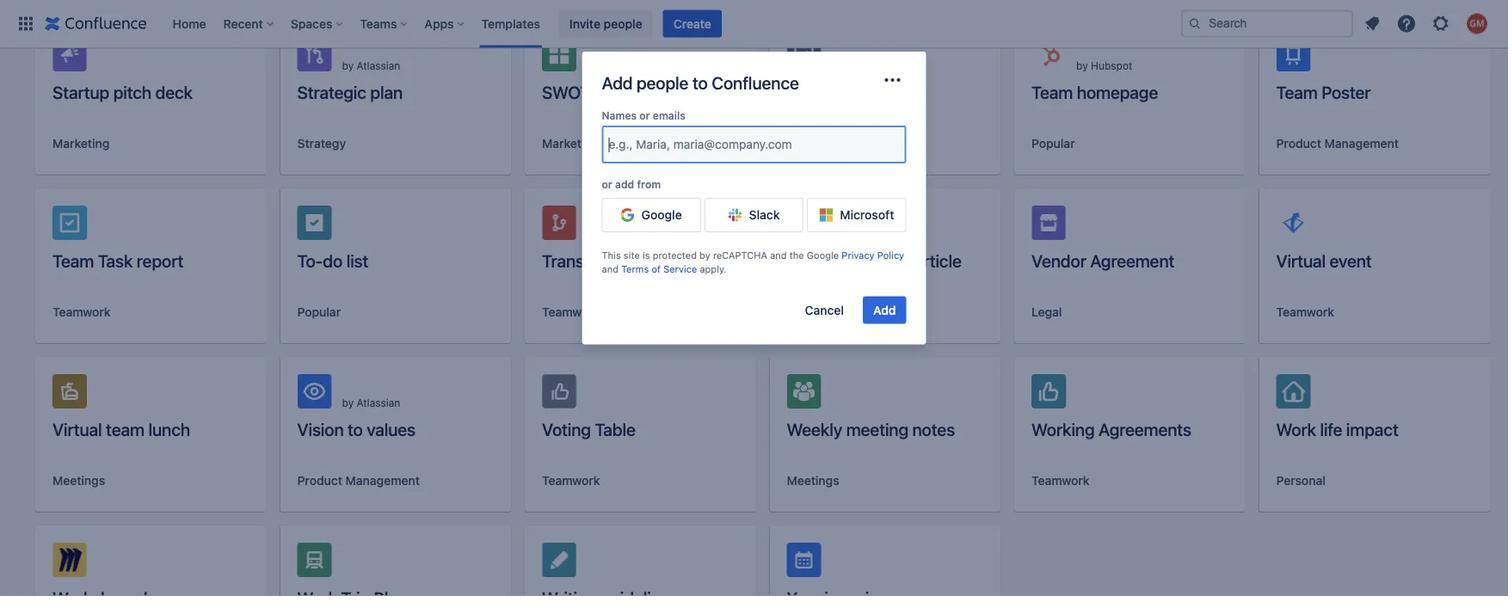 Task type: vqa. For each thing, say whether or not it's contained in the screenshot.


Task type: locate. For each thing, give the bounding box(es) containing it.
team for team homepage
[[1032, 82, 1073, 102]]

popular button down to-
[[297, 304, 341, 321]]

0 vertical spatial product management
[[1276, 136, 1399, 151]]

notes
[[912, 419, 955, 439]]

atlassian up strategic plan
[[357, 59, 400, 71]]

or add from
[[602, 179, 661, 191]]

service
[[663, 263, 697, 274]]

atlassian up 'values'
[[357, 397, 400, 409]]

0 vertical spatial plan
[[370, 82, 403, 102]]

0 horizontal spatial marketing button
[[52, 135, 110, 152]]

2 meetings button from the left
[[787, 472, 839, 490]]

0 horizontal spatial management
[[346, 474, 420, 488]]

2 marketing from the left
[[542, 136, 599, 151]]

banner containing home
[[0, 0, 1508, 48]]

1 horizontal spatial product management button
[[1276, 135, 1399, 152]]

1 marketing from the left
[[52, 136, 110, 151]]

0 horizontal spatial to
[[348, 419, 363, 439]]

popular down the team homepage
[[1032, 136, 1075, 151]]

microsoft
[[840, 208, 894, 222]]

legal button
[[1032, 304, 1062, 321]]

0 vertical spatial atlassian
[[357, 59, 400, 71]]

product management button for to
[[297, 472, 420, 490]]

teamwork down working at right
[[1032, 474, 1090, 488]]

0 vertical spatial report
[[826, 82, 872, 102]]

0 horizontal spatial report
[[137, 250, 183, 271]]

0 vertical spatial or
[[640, 109, 650, 121]]

virtual for virtual event
[[1276, 250, 1326, 271]]

add inside button
[[873, 303, 896, 317]]

1 horizontal spatial meetings button
[[787, 472, 839, 490]]

by atlassian for to
[[342, 397, 400, 409]]

popular button for to-
[[297, 304, 341, 321]]

1 vertical spatial and
[[602, 263, 619, 274]]

people up the emails
[[637, 72, 689, 92]]

home link
[[167, 10, 211, 37]]

add
[[602, 72, 633, 92], [873, 303, 896, 317]]

1 vertical spatial report
[[137, 250, 183, 271]]

1 vertical spatial add
[[873, 303, 896, 317]]

team
[[1032, 82, 1073, 102], [1276, 82, 1318, 102], [52, 250, 94, 271]]

by up vision to values
[[342, 397, 354, 409]]

the
[[790, 250, 804, 261]]

2 horizontal spatial popular
[[1032, 136, 1075, 151]]

meetings for weekly
[[787, 474, 839, 488]]

invite
[[569, 16, 601, 31]]

meetings button for virtual
[[52, 472, 105, 490]]

banner
[[0, 0, 1508, 48]]

0 horizontal spatial meetings
[[52, 474, 105, 488]]

and
[[770, 250, 787, 261], [602, 263, 619, 274]]

0 horizontal spatial product management button
[[297, 472, 420, 490]]

management for to
[[346, 474, 420, 488]]

marketing for startup
[[52, 136, 110, 151]]

confluence image
[[45, 13, 147, 34], [45, 13, 147, 34]]

by atlassian
[[342, 59, 400, 71], [342, 397, 400, 409]]

product management button
[[1276, 135, 1399, 152], [297, 472, 420, 490]]

1 meetings from the left
[[52, 474, 105, 488]]

popular button down the
[[787, 304, 830, 321]]

management
[[1325, 136, 1399, 151], [346, 474, 420, 488]]

by inside this site is protected by recaptcha and the google privacy policy and terms of service apply.
[[700, 250, 710, 261]]

1 horizontal spatial task
[[787, 82, 822, 102]]

0 vertical spatial product
[[1276, 136, 1322, 151]]

1 vertical spatial management
[[346, 474, 420, 488]]

2 marketing button from the left
[[542, 135, 599, 152]]

weekly
[[787, 419, 842, 439]]

1 horizontal spatial and
[[770, 250, 787, 261]]

marketing left the names or emails text box
[[542, 136, 599, 151]]

product down vision
[[297, 474, 342, 488]]

vision to values
[[297, 419, 416, 439]]

by atlassian up vision to values
[[342, 397, 400, 409]]

privacy policy link
[[842, 250, 904, 261]]

marketing button
[[52, 135, 110, 152], [542, 135, 599, 152]]

0 vertical spatial google
[[642, 208, 682, 222]]

meetings down "virtual team lunch" on the left bottom
[[52, 474, 105, 488]]

1 horizontal spatial add
[[873, 303, 896, 317]]

working agreements
[[1032, 419, 1191, 439]]

marketing down "startup"
[[52, 136, 110, 151]]

popular down the
[[787, 305, 830, 319]]

product down team poster
[[1276, 136, 1322, 151]]

to-do list
[[297, 250, 368, 271]]

2 horizontal spatial popular button
[[1032, 135, 1075, 152]]

microsoft button
[[807, 198, 906, 232]]

1 horizontal spatial product management
[[1276, 136, 1399, 151]]

to left confluence
[[692, 72, 708, 92]]

1 vertical spatial product
[[297, 474, 342, 488]]

1 vertical spatial plan
[[621, 250, 653, 271]]

popular down to-
[[297, 305, 341, 319]]

do
[[323, 250, 343, 271]]

1 vertical spatial by atlassian
[[342, 397, 400, 409]]

settings icon image
[[1431, 13, 1451, 34]]

homepage
[[1077, 82, 1158, 102]]

is
[[643, 250, 650, 261]]

management down 'values'
[[346, 474, 420, 488]]

emails
[[653, 109, 686, 121]]

marketing button left the names or emails text box
[[542, 135, 599, 152]]

popular button for troubleshooting
[[787, 304, 830, 321]]

by up strategic plan
[[342, 59, 354, 71]]

teamwork button down virtual event
[[1276, 304, 1335, 321]]

1 meetings button from the left
[[52, 472, 105, 490]]

or left the emails
[[640, 109, 650, 121]]

teamwork down voting
[[542, 474, 600, 488]]

popular for troubleshooting
[[787, 305, 830, 319]]

product management down poster
[[1276, 136, 1399, 151]]

invite people
[[569, 16, 642, 31]]

product management button down poster
[[1276, 135, 1399, 152]]

google right the
[[807, 250, 839, 261]]

by up the team homepage
[[1076, 59, 1088, 71]]

plan for transition plan
[[621, 250, 653, 271]]

create
[[673, 16, 711, 31]]

google
[[642, 208, 682, 222], [807, 250, 839, 261]]

0 horizontal spatial or
[[602, 179, 612, 191]]

atlassian for plan
[[357, 59, 400, 71]]

table
[[595, 419, 636, 439]]

task
[[787, 82, 822, 102], [98, 250, 133, 271]]

management for poster
[[1325, 136, 1399, 151]]

1 by atlassian from the top
[[342, 59, 400, 71]]

or left add
[[602, 179, 612, 191]]

strategy
[[297, 136, 346, 151]]

teamwork button down transition
[[542, 304, 600, 321]]

1 horizontal spatial to
[[692, 72, 708, 92]]

people inside button
[[604, 16, 642, 31]]

1 horizontal spatial product
[[1276, 136, 1322, 151]]

0 horizontal spatial add
[[602, 72, 633, 92]]

task report
[[787, 82, 872, 102]]

product for vision
[[297, 474, 342, 488]]

by
[[342, 59, 354, 71], [1076, 59, 1088, 71], [700, 250, 710, 261], [342, 397, 354, 409]]

teamwork for virtual
[[1276, 305, 1335, 319]]

teamwork button down team task report
[[52, 304, 111, 321]]

vendor
[[1032, 250, 1086, 271]]

planning
[[830, 136, 880, 151]]

and left the
[[770, 250, 787, 261]]

team
[[106, 419, 144, 439]]

add
[[615, 179, 634, 191]]

google down from
[[642, 208, 682, 222]]

1 horizontal spatial popular
[[787, 305, 830, 319]]

1 horizontal spatial report
[[826, 82, 872, 102]]

add down troubleshooting article
[[873, 303, 896, 317]]

meetings button down 'weekly'
[[787, 472, 839, 490]]

add for add people to confluence
[[602, 72, 633, 92]]

e.g.,
[[609, 137, 633, 151]]

popular button down the team homepage
[[1032, 135, 1075, 152]]

1 vertical spatial google
[[807, 250, 839, 261]]

swot
[[542, 82, 591, 102]]

0 vertical spatial product management button
[[1276, 135, 1399, 152]]

teamwork button down working at right
[[1032, 472, 1090, 490]]

plan
[[370, 82, 403, 102], [621, 250, 653, 271]]

by for team homepage
[[1076, 59, 1088, 71]]

0 horizontal spatial task
[[98, 250, 133, 271]]

add up names on the top left of page
[[602, 72, 633, 92]]

0 horizontal spatial plan
[[370, 82, 403, 102]]

0 vertical spatial add
[[602, 72, 633, 92]]

1 horizontal spatial team
[[1032, 82, 1073, 102]]

2 by atlassian from the top
[[342, 397, 400, 409]]

marketing button down "startup"
[[52, 135, 110, 152]]

1 vertical spatial virtual
[[52, 419, 102, 439]]

team for team poster
[[1276, 82, 1318, 102]]

Names or emails text field
[[609, 136, 612, 153]]

teamwork down transition
[[542, 305, 600, 319]]

1 horizontal spatial plan
[[621, 250, 653, 271]]

privacy
[[842, 250, 875, 261]]

1 vertical spatial people
[[637, 72, 689, 92]]

swot analysis
[[542, 82, 656, 102]]

1 horizontal spatial management
[[1325, 136, 1399, 151]]

to
[[692, 72, 708, 92], [348, 419, 363, 439]]

product
[[1276, 136, 1322, 151], [297, 474, 342, 488]]

maria@company.com
[[673, 137, 792, 151]]

vendor agreement
[[1032, 250, 1175, 271]]

2 horizontal spatial team
[[1276, 82, 1318, 102]]

0 horizontal spatial google
[[642, 208, 682, 222]]

product management for to
[[297, 474, 420, 488]]

personal
[[1276, 474, 1326, 488]]

0 horizontal spatial product
[[297, 474, 342, 488]]

and down the 'this'
[[602, 263, 619, 274]]

virtual
[[1276, 250, 1326, 271], [52, 419, 102, 439]]

team task report
[[52, 250, 183, 271]]

teamwork button down voting
[[542, 472, 600, 490]]

maria,
[[636, 137, 670, 151]]

meetings down 'weekly'
[[787, 474, 839, 488]]

0 vertical spatial by atlassian
[[342, 59, 400, 71]]

meetings
[[52, 474, 105, 488], [787, 474, 839, 488]]

1 vertical spatial product management button
[[297, 472, 420, 490]]

0 horizontal spatial virtual
[[52, 419, 102, 439]]

meetings button down "virtual team lunch" on the left bottom
[[52, 472, 105, 490]]

meeting
[[846, 419, 909, 439]]

product management down vision to values
[[297, 474, 420, 488]]

1 vertical spatial product management
[[297, 474, 420, 488]]

virtual left event
[[1276, 250, 1326, 271]]

by up apply. in the left of the page
[[700, 250, 710, 261]]

by for strategic plan
[[342, 59, 354, 71]]

0 horizontal spatial popular
[[297, 305, 341, 319]]

analysis
[[594, 82, 656, 102]]

product management button down vision to values
[[297, 472, 420, 490]]

agreement
[[1090, 250, 1175, 271]]

teamwork down team task report
[[52, 305, 111, 319]]

0 vertical spatial virtual
[[1276, 250, 1326, 271]]

1 horizontal spatial google
[[807, 250, 839, 261]]

1 horizontal spatial marketing button
[[542, 135, 599, 152]]

0 vertical spatial management
[[1325, 136, 1399, 151]]

list
[[346, 250, 368, 271]]

teamwork down virtual event
[[1276, 305, 1335, 319]]

1 vertical spatial to
[[348, 419, 363, 439]]

0 horizontal spatial team
[[52, 250, 94, 271]]

by atlassian up strategic plan
[[342, 59, 400, 71]]

teamwork button for transition
[[542, 304, 600, 321]]

0 horizontal spatial popular button
[[297, 304, 341, 321]]

or
[[640, 109, 650, 121], [602, 179, 612, 191]]

working
[[1032, 419, 1095, 439]]

0 horizontal spatial meetings button
[[52, 472, 105, 490]]

marketing
[[52, 136, 110, 151], [542, 136, 599, 151]]

of
[[652, 263, 661, 274]]

virtual left team
[[52, 419, 102, 439]]

2 meetings from the left
[[787, 474, 839, 488]]

project planning
[[787, 136, 880, 151]]

teamwork button
[[52, 304, 111, 321], [542, 304, 600, 321], [1276, 304, 1335, 321], [542, 472, 600, 490], [1032, 472, 1090, 490]]

google inside this site is protected by recaptcha and the google privacy policy and terms of service apply.
[[807, 250, 839, 261]]

0 vertical spatial and
[[770, 250, 787, 261]]

0 horizontal spatial marketing
[[52, 136, 110, 151]]

atlassian
[[357, 59, 400, 71], [357, 397, 400, 409]]

add people to confluence
[[602, 72, 799, 92]]

1 horizontal spatial virtual
[[1276, 250, 1326, 271]]

to right vision
[[348, 419, 363, 439]]

1 horizontal spatial marketing
[[542, 136, 599, 151]]

search image
[[1188, 17, 1202, 31]]

1 horizontal spatial meetings
[[787, 474, 839, 488]]

0 vertical spatial people
[[604, 16, 642, 31]]

0 horizontal spatial product management
[[297, 474, 420, 488]]

meetings button
[[52, 472, 105, 490], [787, 472, 839, 490]]

1 vertical spatial atlassian
[[357, 397, 400, 409]]

product management
[[1276, 136, 1399, 151], [297, 474, 420, 488]]

meetings button for weekly
[[787, 472, 839, 490]]

more image
[[882, 70, 903, 90]]

people right invite
[[604, 16, 642, 31]]

1 vertical spatial or
[[602, 179, 612, 191]]

templates
[[481, 16, 540, 31]]

1 atlassian from the top
[[357, 59, 400, 71]]

1 vertical spatial task
[[98, 250, 133, 271]]

apps
[[425, 16, 454, 31]]

marketing for swot
[[542, 136, 599, 151]]

1 horizontal spatial popular button
[[787, 304, 830, 321]]

2 atlassian from the top
[[357, 397, 400, 409]]

teamwork
[[52, 305, 111, 319], [542, 305, 600, 319], [1276, 305, 1335, 319], [542, 474, 600, 488], [1032, 474, 1090, 488]]

management down poster
[[1325, 136, 1399, 151]]

1 marketing button from the left
[[52, 135, 110, 152]]



Task type: describe. For each thing, give the bounding box(es) containing it.
popular button for team
[[1032, 135, 1075, 152]]

teamwork button for voting
[[542, 472, 600, 490]]

apps button
[[419, 10, 471, 37]]

strategic plan
[[297, 82, 403, 102]]

names or emails
[[602, 109, 686, 121]]

event
[[1330, 250, 1372, 271]]

names
[[602, 109, 637, 121]]

transition
[[542, 250, 617, 271]]

startup pitch deck
[[52, 82, 193, 102]]

0 vertical spatial to
[[692, 72, 708, 92]]

virtual for virtual team lunch
[[52, 419, 102, 439]]

meetings for virtual
[[52, 474, 105, 488]]

product for team
[[1276, 136, 1322, 151]]

weekly meeting notes
[[787, 419, 955, 439]]

people for invite
[[604, 16, 642, 31]]

teamwork for voting
[[542, 474, 600, 488]]

site
[[624, 250, 640, 261]]

add for add
[[873, 303, 896, 317]]

invite people button
[[559, 10, 653, 37]]

troubleshooting
[[787, 250, 911, 271]]

article
[[914, 250, 962, 271]]

0 horizontal spatial and
[[602, 263, 619, 274]]

confluence
[[712, 72, 799, 92]]

protected
[[653, 250, 697, 261]]

slack button
[[704, 198, 804, 232]]

this
[[602, 250, 621, 261]]

teamwork for transition
[[542, 305, 600, 319]]

plan for strategic plan
[[370, 82, 403, 102]]

vision
[[297, 419, 344, 439]]

team homepage
[[1032, 82, 1158, 102]]

popular for team
[[1032, 136, 1075, 151]]

agreements
[[1099, 419, 1191, 439]]

by atlassian for plan
[[342, 59, 400, 71]]

troubleshooting article
[[787, 250, 962, 271]]

global element
[[10, 0, 1178, 48]]

values
[[367, 419, 416, 439]]

1 horizontal spatial or
[[640, 109, 650, 121]]

work
[[1276, 419, 1316, 439]]

by for vision to values
[[342, 397, 354, 409]]

by hubspot
[[1076, 59, 1133, 71]]

project planning button
[[787, 135, 880, 152]]

teamwork for working
[[1032, 474, 1090, 488]]

legal
[[1032, 305, 1062, 319]]

work life impact
[[1276, 419, 1399, 439]]

team for team task report
[[52, 250, 94, 271]]

spaces
[[291, 16, 332, 31]]

from
[[637, 179, 661, 191]]

atlassian for to
[[357, 397, 400, 409]]

strategy button
[[297, 135, 346, 152]]

apply.
[[700, 263, 727, 274]]

0 vertical spatial task
[[787, 82, 822, 102]]

popular for to-
[[297, 305, 341, 319]]

teamwork button for working
[[1032, 472, 1090, 490]]

pitch
[[113, 82, 151, 102]]

recaptcha
[[713, 250, 767, 261]]

google inside "button"
[[642, 208, 682, 222]]

create link
[[663, 10, 722, 37]]

spaces button
[[285, 10, 350, 37]]

impact
[[1346, 419, 1399, 439]]

e.g., maria, maria@company.com
[[609, 137, 792, 151]]

templates link
[[476, 10, 545, 37]]

poster
[[1322, 82, 1371, 102]]

voting
[[542, 419, 591, 439]]

lunch
[[148, 419, 190, 439]]

team poster
[[1276, 82, 1371, 102]]

people for add
[[637, 72, 689, 92]]

hubspot
[[1091, 59, 1133, 71]]

teamwork button for team
[[52, 304, 111, 321]]

terms of service link
[[621, 263, 697, 274]]

personal button
[[1276, 472, 1326, 490]]

terms
[[621, 263, 649, 274]]

teamwork button for virtual
[[1276, 304, 1335, 321]]

cancel button
[[795, 296, 854, 324]]

project
[[787, 136, 827, 151]]

deck
[[155, 82, 193, 102]]

strategic
[[297, 82, 366, 102]]

marketing button for startup
[[52, 135, 110, 152]]

virtual event
[[1276, 250, 1372, 271]]

voting table
[[542, 419, 636, 439]]

startup
[[52, 82, 109, 102]]

teamwork for team
[[52, 305, 111, 319]]

slack
[[749, 208, 780, 222]]

virtual team lunch
[[52, 419, 190, 439]]

life
[[1320, 419, 1342, 439]]

Search field
[[1181, 10, 1353, 37]]

add button
[[863, 296, 906, 324]]

google button
[[602, 198, 701, 232]]

cancel
[[805, 303, 844, 317]]

policy
[[877, 250, 904, 261]]

marketing button for swot
[[542, 135, 599, 152]]

product management button for poster
[[1276, 135, 1399, 152]]

product management for poster
[[1276, 136, 1399, 151]]



